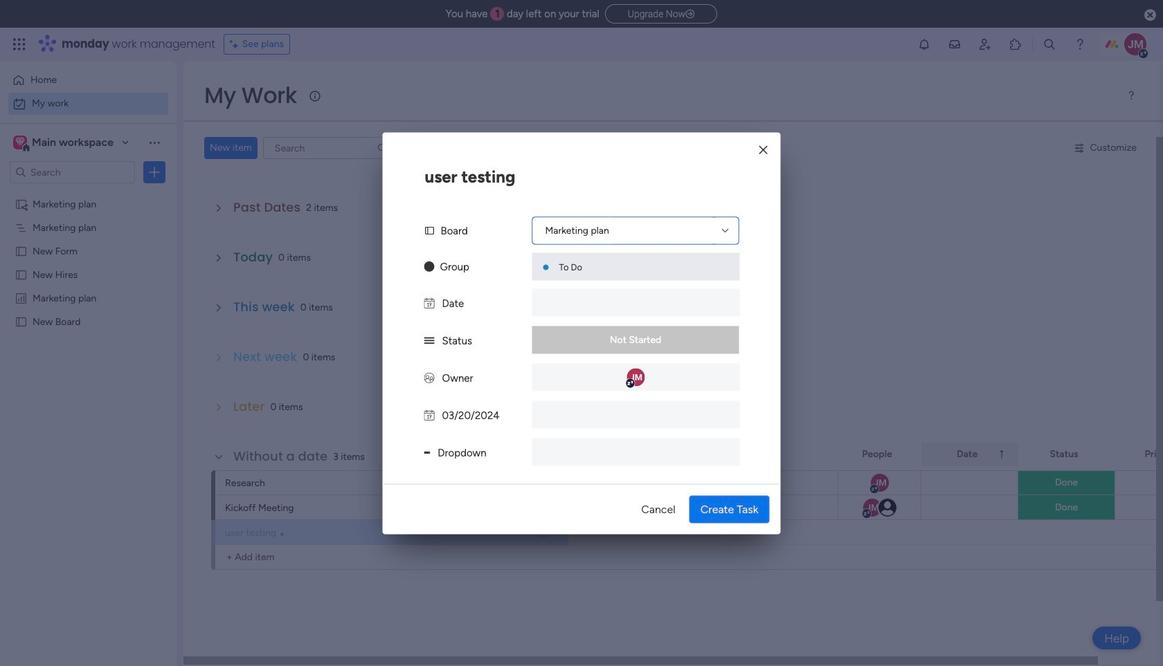 Task type: locate. For each thing, give the bounding box(es) containing it.
Search in workspace field
[[29, 164, 116, 180]]

notifications image
[[917, 37, 931, 51]]

0 vertical spatial public board image
[[15, 244, 28, 258]]

None search field
[[263, 137, 393, 159]]

v2 multiple person column image
[[424, 372, 435, 384]]

workspace image
[[13, 135, 27, 150], [15, 135, 25, 150]]

public board image
[[15, 244, 28, 258], [15, 268, 28, 281]]

0 vertical spatial option
[[8, 69, 168, 91]]

Filter dashboard by text search field
[[263, 137, 393, 159]]

help image
[[1073, 37, 1087, 51]]

1 vertical spatial option
[[8, 93, 168, 115]]

dapulse rightstroke image
[[686, 9, 695, 19]]

1 workspace image from the left
[[13, 135, 27, 150]]

1 column header from the left
[[569, 443, 693, 467]]

v2 sun image
[[424, 260, 435, 273]]

jeremy miller image
[[1125, 33, 1147, 55]]

2 public board image from the top
[[15, 268, 28, 281]]

v2 dropdown column image
[[424, 447, 430, 459]]

1 vertical spatial public board image
[[15, 268, 28, 281]]

3 column header from the left
[[922, 443, 1019, 467]]

list box
[[0, 189, 177, 520]]

column header
[[569, 443, 693, 467], [693, 443, 839, 467], [922, 443, 1019, 467]]

public board image
[[15, 315, 28, 328]]

invite members image
[[978, 37, 992, 51]]

dialog
[[383, 132, 781, 535]]

2 column header from the left
[[693, 443, 839, 467]]

search everything image
[[1043, 37, 1057, 51]]

option
[[8, 69, 168, 91], [8, 93, 168, 115], [0, 191, 177, 194]]



Task type: describe. For each thing, give the bounding box(es) containing it.
dapulse close image
[[1145, 8, 1156, 22]]

close image
[[759, 145, 768, 155]]

dapulse date column image
[[424, 409, 435, 422]]

search image
[[377, 143, 388, 154]]

2 workspace image from the left
[[15, 135, 25, 150]]

1 public board image from the top
[[15, 244, 28, 258]]

2 vertical spatial option
[[0, 191, 177, 194]]

dapulse date column image
[[424, 297, 435, 310]]

sort image
[[997, 449, 1008, 460]]

workspace selection element
[[13, 134, 116, 152]]

public dashboard image
[[15, 292, 28, 305]]

see plans image
[[230, 37, 242, 52]]

v2 status image
[[424, 334, 435, 347]]

update feed image
[[948, 37, 962, 51]]

monday marketplace image
[[1009, 37, 1023, 51]]

select product image
[[12, 37, 26, 51]]

shareable board image
[[15, 197, 28, 211]]



Task type: vqa. For each thing, say whether or not it's contained in the screenshot.
COLUMN HEADER
yes



